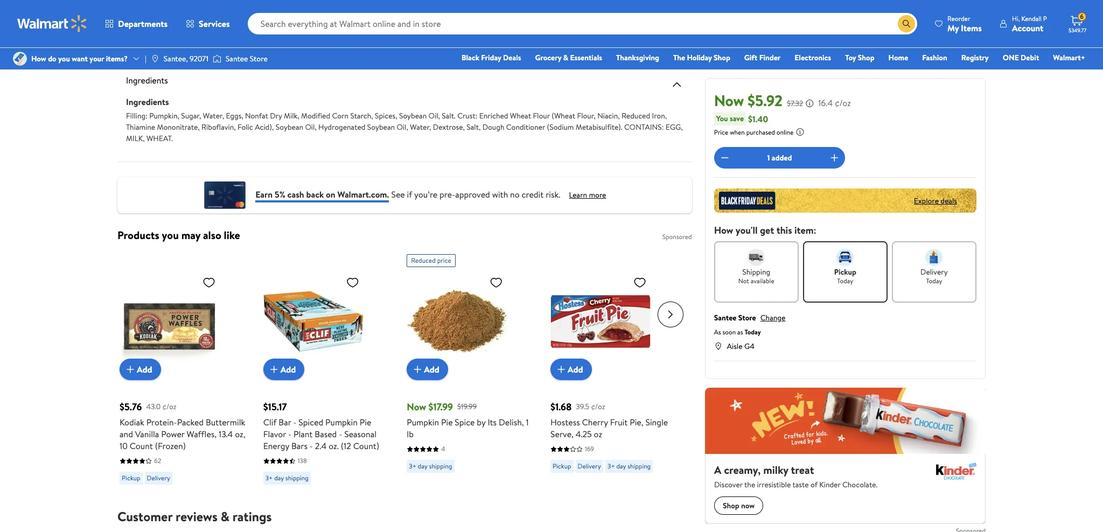 Task type: describe. For each thing, give the bounding box(es) containing it.
no
[[510, 188, 520, 200]]

- left 2.4
[[310, 440, 313, 452]]

4.25
[[576, 428, 592, 440]]

walmart.com.
[[338, 188, 389, 200]]

$15.17 clif bar - spiced pumpkin pie flavor - plant based - seasonal energy bars - 2.4 oz. (12 count)
[[263, 400, 380, 452]]

reduced price
[[411, 256, 452, 265]]

credit
[[522, 188, 544, 200]]

learn more
[[569, 189, 607, 200]]

you're
[[414, 188, 438, 200]]

now for now $17.99 $19.99 pumpkin pie spice by its delish, 1 lb
[[407, 400, 426, 414]]

salt,
[[467, 122, 481, 133]]

see
[[391, 188, 405, 200]]

add button for 'clif bar - spiced pumpkin pie flavor - plant based - seasonal energy bars - 2.4 oz. (12 count)' image
[[263, 359, 305, 380]]

store for santee store
[[250, 53, 268, 64]]

kodiak protein-packed buttermilk and vanilla power waffles, 13.4 oz, 10 count (frozen) image
[[120, 272, 220, 372]]

enriched
[[480, 110, 508, 121]]

price
[[714, 128, 729, 137]]

black friday deals image
[[714, 189, 977, 213]]

cash
[[288, 188, 304, 200]]

may
[[181, 228, 201, 243]]

account
[[1013, 22, 1044, 34]]

$17.99
[[429, 400, 453, 414]]

add to cart image for $5.76
[[124, 363, 137, 376]]

store for santee store change as soon as today
[[739, 313, 757, 323]]

1 shop from the left
[[714, 52, 731, 63]]

my
[[948, 22, 959, 34]]

gift finder link
[[740, 52, 786, 64]]

count
[[130, 440, 153, 452]]

$5.92
[[748, 90, 783, 111]]

now $17.99 $19.99 pumpkin pie spice by its delish, 1 lb
[[407, 400, 529, 440]]

toy
[[846, 52, 857, 63]]

2 horizontal spatial 3+
[[608, 462, 615, 471]]

hi, kendall p account
[[1013, 14, 1048, 34]]

flour
[[533, 110, 550, 121]]

0 horizontal spatial shipping
[[286, 474, 309, 483]]

grocery & essentials
[[535, 52, 603, 63]]

add for the kodiak protein-packed buttermilk and vanilla power waffles, 13.4 oz, 10 count (frozen) image on the bottom left of the page
[[137, 364, 152, 376]]

search icon image
[[903, 19, 911, 28]]

vanilla
[[135, 428, 159, 440]]

g4
[[745, 341, 755, 352]]

conditioner
[[506, 122, 546, 133]]

departments button
[[96, 11, 177, 37]]

92071
[[190, 53, 209, 64]]

hostess cherry fruit pie, single serve, 4.25 oz image
[[551, 272, 651, 372]]

milk,
[[126, 133, 145, 144]]

1 horizontal spatial delivery
[[578, 462, 601, 471]]

0 horizontal spatial delivery
[[147, 474, 170, 483]]

fashion link
[[918, 52, 953, 64]]

¢/oz for $5.76
[[163, 401, 177, 412]]

reviews
[[176, 508, 218, 526]]

essentials
[[570, 52, 603, 63]]

aisle
[[727, 341, 743, 352]]

1 horizontal spatial water,
[[410, 122, 431, 133]]

- right bar
[[293, 417, 297, 428]]

text
[[257, 25, 273, 37]]

thanksgiving link
[[612, 52, 665, 64]]

0 horizontal spatial 3+
[[266, 474, 273, 483]]

ingredients for ingredients filling: pumpkin, sugar, water, eggs, nonfat dry milk, modified corn starch, spices, soybean oil, salt. crust: enriched wheat flour (wheat flour, niacin, reduced iron, thiamine mononitrate, riboflavin, folic acid), soybean oil, hydrogenated soybean oil, water, dextrose, salt, dough conditioner (sodium metabisulfite). contains: egg, milk, wheat.
[[126, 96, 169, 108]]

add to favorites list, clif bar - spiced pumpkin pie flavor - plant based - seasonal energy bars - 2.4 oz. (12 count) image
[[346, 276, 359, 289]]

capital one  earn 5% cash back on walmart.com. see if you're pre-approved with no credit risk. learn more element
[[569, 189, 607, 201]]

reorder my items
[[948, 14, 982, 34]]

fruit
[[610, 417, 628, 428]]

thiamine
[[126, 122, 155, 133]]

ingredients for ingredients
[[126, 74, 168, 86]]

today for delivery
[[927, 276, 943, 286]]

hydrogenated
[[319, 122, 366, 133]]

next slide for products you may also like list image
[[658, 302, 684, 328]]

2 horizontal spatial soybean
[[399, 110, 427, 121]]

add to favorites list, hostess cherry fruit pie, single serve, 4.25 oz image
[[634, 276, 647, 289]]

2 horizontal spatial day
[[617, 462, 626, 471]]

kendall
[[1022, 14, 1042, 23]]

corn
[[332, 110, 349, 121]]

services
[[199, 18, 230, 30]]

add button for hostess cherry fruit pie, single serve, 4.25 oz image
[[551, 359, 592, 380]]

price when purchased online
[[714, 128, 794, 137]]

like
[[224, 228, 240, 243]]

0 horizontal spatial oil,
[[305, 122, 317, 133]]

Walmart Site-Wide search field
[[248, 13, 918, 34]]

delish,
[[499, 417, 524, 428]]

 image for how do you want your items?
[[13, 52, 27, 66]]

contains:
[[625, 122, 664, 133]]

product group containing $15.17
[[263, 250, 392, 489]]

10
[[120, 440, 128, 452]]

riboflavin,
[[202, 122, 236, 133]]

pie inside $15.17 clif bar - spiced pumpkin pie flavor - plant based - seasonal energy bars - 2.4 oz. (12 count)
[[360, 417, 372, 428]]

Search search field
[[248, 13, 918, 34]]

oz
[[594, 428, 603, 440]]

pie inside now $17.99 $19.99 pumpkin pie spice by its delish, 1 lb
[[441, 417, 453, 428]]

gift finder
[[745, 52, 781, 63]]

state
[[165, 25, 185, 37]]

pumpkin inside now $17.99 $19.99 pumpkin pie spice by its delish, 1 lb
[[407, 417, 439, 428]]

with
[[492, 188, 508, 200]]

registry link
[[957, 52, 994, 64]]

3 add to cart image from the left
[[555, 363, 568, 376]]

0 horizontal spatial reduced
[[411, 256, 436, 265]]

black friday deals link
[[457, 52, 526, 64]]

how do you want your items?
[[31, 53, 128, 64]]

the holiday shop
[[674, 52, 731, 63]]

pie,
[[630, 417, 644, 428]]

protein-
[[146, 417, 177, 428]]

thanksgiving
[[617, 52, 660, 63]]

¢/oz for $1.68
[[591, 401, 605, 412]]

hi,
[[1013, 14, 1021, 23]]

1 horizontal spatial you
[[162, 228, 179, 243]]

deals
[[941, 195, 958, 206]]

169
[[585, 445, 594, 454]]

single
[[646, 417, 668, 428]]

add for 'clif bar - spiced pumpkin pie flavor - plant based - seasonal energy bars - 2.4 oz. (12 count)' image
[[281, 364, 296, 376]]

1 horizontal spatial day
[[418, 462, 428, 471]]

0 horizontal spatial 3+ day shipping
[[266, 474, 309, 483]]

- right oz.
[[339, 428, 342, 440]]

salt.
[[442, 110, 456, 121]]

bar
[[279, 417, 291, 428]]

1 horizontal spatial &
[[564, 52, 569, 63]]

finder
[[760, 52, 781, 63]]

$15.17
[[263, 400, 287, 414]]

seasonal
[[344, 428, 377, 440]]

add to cart image
[[411, 363, 424, 376]]

filling:
[[126, 110, 148, 121]]

earn 5% cash back on walmart.com. see if you're pre-approved with no credit risk.
[[256, 188, 561, 200]]

dry
[[270, 110, 282, 121]]

 image for santee store
[[213, 53, 221, 64]]

acid),
[[255, 122, 274, 133]]

intent image for pickup image
[[837, 249, 854, 266]]

santee, 92071
[[164, 53, 209, 64]]

plant
[[294, 428, 313, 440]]

wheat.
[[147, 133, 173, 144]]

shop inside 'link'
[[858, 52, 875, 63]]

lb
[[407, 428, 414, 440]]

sponsored
[[663, 232, 692, 241]]

metabisulfite).
[[576, 122, 623, 133]]

|
[[145, 53, 147, 64]]

6 $349.77
[[1069, 12, 1087, 34]]

add for pumpkin pie spice by its delish, 1 lb 'image'
[[424, 364, 440, 376]]

(12
[[341, 440, 351, 452]]

now for now $5.92
[[714, 90, 744, 111]]

product group containing $1.68
[[551, 250, 679, 489]]

today for pickup
[[838, 276, 854, 286]]

1 horizontal spatial shipping
[[429, 462, 452, 471]]

change
[[761, 313, 786, 323]]

- left plant
[[288, 428, 292, 440]]

0 vertical spatial you
[[58, 53, 70, 64]]



Task type: locate. For each thing, give the bounding box(es) containing it.
shop right holiday
[[714, 52, 731, 63]]

2 horizontal spatial today
[[927, 276, 943, 286]]

today down intent image for pickup
[[838, 276, 854, 286]]

1 horizontal spatial 1
[[768, 153, 770, 163]]

0 horizontal spatial today
[[745, 328, 761, 337]]

 image right |
[[151, 54, 159, 63]]

0 horizontal spatial santee
[[226, 53, 248, 64]]

flour,
[[577, 110, 596, 121]]

 image
[[13, 52, 27, 66], [213, 53, 221, 64], [151, 54, 159, 63]]

62
[[154, 456, 161, 466]]

0 vertical spatial pickup
[[835, 267, 857, 278]]

online
[[777, 128, 794, 137]]

capitalone image
[[203, 182, 247, 209]]

0 vertical spatial santee
[[226, 53, 248, 64]]

dough
[[483, 122, 505, 133]]

0 horizontal spatial you
[[58, 53, 70, 64]]

add to cart image for $15.17
[[268, 363, 281, 376]]

packed
[[177, 417, 204, 428]]

1 right delish,
[[526, 417, 529, 428]]

shipping down the 4
[[429, 462, 452, 471]]

0 vertical spatial delivery
[[921, 267, 948, 278]]

0 vertical spatial how
[[31, 53, 46, 64]]

santee store
[[226, 53, 268, 64]]

debit
[[1021, 52, 1040, 63]]

16.4 ¢/oz you save $1.40
[[717, 97, 851, 125]]

oil, down spices,
[[397, 122, 408, 133]]

0 horizontal spatial how
[[31, 53, 46, 64]]

add to cart image up $15.17
[[268, 363, 281, 376]]

 image left do
[[13, 52, 27, 66]]

1 add to cart image from the left
[[124, 363, 137, 376]]

0 horizontal spatial now
[[407, 400, 426, 414]]

one debit
[[1003, 52, 1040, 63]]

warning
[[224, 25, 255, 37]]

add to favorites list, kodiak protein-packed buttermilk and vanilla power waffles, 13.4 oz, 10 count (frozen) image
[[203, 276, 216, 289]]

3+ day shipping down pie,
[[608, 462, 651, 471]]

water, up riboflavin,
[[203, 110, 224, 121]]

delivery down intent image for delivery
[[921, 267, 948, 278]]

 image for santee, 92071
[[151, 54, 159, 63]]

0 horizontal spatial ¢/oz
[[163, 401, 177, 412]]

you left may
[[162, 228, 179, 243]]

2 horizontal spatial oil,
[[429, 110, 440, 121]]

1 inside now $17.99 $19.99 pumpkin pie spice by its delish, 1 lb
[[526, 417, 529, 428]]

1 horizontal spatial pumpkin
[[407, 417, 439, 428]]

1 pie from the left
[[360, 417, 372, 428]]

5%
[[275, 188, 286, 200]]

intent image for delivery image
[[926, 249, 943, 266]]

water, left dextrose,
[[410, 122, 431, 133]]

you
[[58, 53, 70, 64], [162, 228, 179, 243]]

modified
[[301, 110, 330, 121]]

pie up count)
[[360, 417, 372, 428]]

1 add button from the left
[[120, 359, 161, 380]]

1 vertical spatial pickup
[[553, 462, 572, 471]]

friday
[[481, 52, 502, 63]]

1 vertical spatial store
[[739, 313, 757, 323]]

the holiday shop link
[[669, 52, 736, 64]]

3+ down 'fruit'
[[608, 462, 615, 471]]

buttermilk
[[206, 417, 245, 428]]

2 horizontal spatial ¢/oz
[[835, 97, 851, 109]]

add to cart image up $5.76 at the bottom left of the page
[[124, 363, 137, 376]]

0 horizontal spatial soybean
[[276, 122, 303, 133]]

4 add button from the left
[[551, 359, 592, 380]]

today inside delivery today
[[927, 276, 943, 286]]

& right grocery
[[564, 52, 569, 63]]

add up 43.0
[[137, 364, 152, 376]]

shipping down pie,
[[628, 462, 651, 471]]

walmart+
[[1054, 52, 1086, 63]]

0 horizontal spatial add to cart image
[[124, 363, 137, 376]]

1 add from the left
[[137, 364, 152, 376]]

want
[[72, 53, 88, 64]]

1 vertical spatial now
[[407, 400, 426, 414]]

today down intent image for delivery
[[927, 276, 943, 286]]

pickup down the serve,
[[553, 462, 572, 471]]

item:
[[795, 224, 817, 237]]

delivery down 169
[[578, 462, 601, 471]]

1 left added
[[768, 153, 770, 163]]

1 product group from the left
[[120, 250, 248, 489]]

store down text on the left top
[[250, 53, 268, 64]]

0 horizontal spatial day
[[274, 474, 284, 483]]

1 horizontal spatial now
[[714, 90, 744, 111]]

1 horizontal spatial reduced
[[622, 110, 651, 121]]

now inside now $17.99 $19.99 pumpkin pie spice by its delish, 1 lb
[[407, 400, 426, 414]]

0 horizontal spatial store
[[250, 53, 268, 64]]

0 horizontal spatial pie
[[360, 417, 372, 428]]

gift
[[745, 52, 758, 63]]

2 horizontal spatial shipping
[[628, 462, 651, 471]]

2 add button from the left
[[263, 359, 305, 380]]

product group containing $5.76
[[120, 250, 248, 489]]

products
[[117, 228, 159, 243]]

oil,
[[429, 110, 440, 121], [305, 122, 317, 133], [397, 122, 408, 133]]

pumpkin down the $17.99
[[407, 417, 439, 428]]

today
[[838, 276, 854, 286], [927, 276, 943, 286], [745, 328, 761, 337]]

santee,
[[164, 53, 188, 64]]

decrease quantity marie callender's pumpkin pie, 36 oz (frozen), current quantity 1 image
[[719, 151, 732, 164]]

now left the $17.99
[[407, 400, 426, 414]]

santee for santee store change as soon as today
[[714, 313, 737, 323]]

ingredients image
[[671, 78, 684, 91]]

1 horizontal spatial pickup
[[553, 462, 572, 471]]

2 horizontal spatial  image
[[213, 53, 221, 64]]

2 product group from the left
[[263, 250, 392, 489]]

2 horizontal spatial 3+ day shipping
[[608, 462, 651, 471]]

0 vertical spatial store
[[250, 53, 268, 64]]

approved
[[456, 188, 490, 200]]

1 horizontal spatial 3+ day shipping
[[409, 462, 452, 471]]

2 pie from the left
[[441, 417, 453, 428]]

today inside santee store change as soon as today
[[745, 328, 761, 337]]

how for how do you want your items?
[[31, 53, 46, 64]]

0 horizontal spatial &
[[221, 508, 230, 526]]

product group
[[120, 250, 248, 489], [263, 250, 392, 489], [407, 250, 536, 489], [551, 250, 679, 489]]

delivery down 62
[[147, 474, 170, 483]]

add up the $17.99
[[424, 364, 440, 376]]

6
[[1081, 12, 1084, 21]]

1 horizontal spatial today
[[838, 276, 854, 286]]

one
[[1003, 52, 1020, 63]]

0 horizontal spatial  image
[[13, 52, 27, 66]]

3+ day shipping
[[409, 462, 452, 471], [608, 462, 651, 471], [266, 474, 309, 483]]

3+ day shipping down the 4
[[409, 462, 452, 471]]

how left you'll
[[714, 224, 734, 237]]

shop right toy
[[858, 52, 875, 63]]

power
[[161, 428, 185, 440]]

shipping down 138
[[286, 474, 309, 483]]

3+ down lb
[[409, 462, 417, 471]]

today inside pickup today
[[838, 276, 854, 286]]

3+ down energy
[[266, 474, 273, 483]]

santee store change as soon as today
[[714, 313, 786, 337]]

ingredients inside the ingredients filling: pumpkin, sugar, water, eggs, nonfat dry milk, modified corn starch, spices, soybean oil, salt. crust: enriched wheat flour (wheat flour, niacin, reduced iron, thiamine mononitrate, riboflavin, folic acid), soybean oil, hydrogenated soybean oil, water, dextrose, salt, dough conditioner (sodium metabisulfite). contains: egg, milk, wheat.
[[126, 96, 169, 108]]

1 horizontal spatial 3+
[[409, 462, 417, 471]]

0 vertical spatial &
[[564, 52, 569, 63]]

2 vertical spatial delivery
[[147, 474, 170, 483]]

1 ingredients from the top
[[126, 74, 168, 86]]

home link
[[884, 52, 914, 64]]

16.4
[[819, 97, 833, 109]]

its
[[488, 417, 497, 428]]

add button up $15.17
[[263, 359, 305, 380]]

2 ingredients from the top
[[126, 96, 169, 108]]

pickup
[[835, 267, 857, 278], [553, 462, 572, 471], [122, 474, 140, 483]]

warnings image
[[671, 8, 684, 20]]

3+ day shipping down 138
[[266, 474, 309, 483]]

registry
[[962, 52, 989, 63]]

increase quantity marie callender's pumpkin pie, 36 oz (frozen), current quantity 1 image
[[829, 151, 841, 164]]

walmart image
[[17, 15, 87, 32]]

pumpkin inside $15.17 clif bar - spiced pumpkin pie flavor - plant based - seasonal energy bars - 2.4 oz. (12 count)
[[326, 417, 358, 428]]

kodiak
[[120, 417, 144, 428]]

(wheat
[[552, 110, 576, 121]]

pickup down the "10"
[[122, 474, 140, 483]]

store up as
[[739, 313, 757, 323]]

$5.76
[[120, 400, 142, 414]]

3 product group from the left
[[407, 250, 536, 489]]

california
[[126, 25, 163, 37]]

add up 39.5
[[568, 364, 583, 376]]

add button up $5.76 at the bottom left of the page
[[120, 359, 161, 380]]

1 vertical spatial 1
[[526, 417, 529, 428]]

1 horizontal spatial santee
[[714, 313, 737, 323]]

1
[[768, 153, 770, 163], [526, 417, 529, 428]]

1 horizontal spatial soybean
[[367, 122, 395, 133]]

pickup down intent image for pickup
[[835, 267, 857, 278]]

walmart+ link
[[1049, 52, 1091, 64]]

add for hostess cherry fruit pie, single serve, 4.25 oz image
[[568, 364, 583, 376]]

0 horizontal spatial shop
[[714, 52, 731, 63]]

¢/oz right 43.0
[[163, 401, 177, 412]]

0 horizontal spatial pumpkin
[[326, 417, 358, 428]]

nonfat
[[245, 110, 268, 121]]

& left ratings
[[221, 508, 230, 526]]

 image right 92071
[[213, 53, 221, 64]]

you right do
[[58, 53, 70, 64]]

$1.68
[[551, 400, 572, 414]]

water,
[[203, 110, 224, 121], [410, 122, 431, 133]]

p
[[1044, 14, 1048, 23]]

if
[[407, 188, 412, 200]]

pumpkin pie spice by its delish, 1 lb image
[[407, 272, 507, 372]]

get
[[760, 224, 775, 237]]

1 vertical spatial &
[[221, 508, 230, 526]]

2 pumpkin from the left
[[407, 417, 439, 428]]

electronics link
[[790, 52, 837, 64]]

ingredients filling: pumpkin, sugar, water, eggs, nonfat dry milk, modified corn starch, spices, soybean oil, salt. crust: enriched wheat flour (wheat flour, niacin, reduced iron, thiamine mononitrate, riboflavin, folic acid), soybean oil, hydrogenated soybean oil, water, dextrose, salt, dough conditioner (sodium metabisulfite). contains: egg, milk, wheat.
[[126, 96, 683, 144]]

0 vertical spatial water,
[[203, 110, 224, 121]]

now $5.92
[[714, 90, 783, 111]]

add to favorites list, pumpkin pie spice by its delish, 1 lb image
[[490, 276, 503, 289]]

1  added
[[768, 153, 792, 163]]

$1.40
[[749, 113, 769, 125]]

$5.76 43.0 ¢/oz kodiak protein-packed buttermilk and vanilla power waffles, 13.4 oz, 10 count (frozen)
[[120, 400, 246, 452]]

oil, left salt. at the left top of the page
[[429, 110, 440, 121]]

santee
[[226, 53, 248, 64], [714, 313, 737, 323]]

2 horizontal spatial delivery
[[921, 267, 948, 278]]

2 horizontal spatial pickup
[[835, 267, 857, 278]]

add button for pumpkin pie spice by its delish, 1 lb 'image'
[[407, 359, 448, 380]]

$7.32
[[787, 98, 804, 109]]

soybean right spices,
[[399, 110, 427, 121]]

store inside santee store change as soon as today
[[739, 313, 757, 323]]

milk,
[[284, 110, 299, 121]]

1 horizontal spatial how
[[714, 224, 734, 237]]

2 add to cart image from the left
[[268, 363, 281, 376]]

¢/oz inside $1.68 39.5 ¢/oz hostess cherry fruit pie, single serve, 4.25 oz
[[591, 401, 605, 412]]

pre-
[[440, 188, 456, 200]]

reduced up contains:
[[622, 110, 651, 121]]

grocery
[[535, 52, 562, 63]]

spice
[[455, 417, 475, 428]]

purchased
[[747, 128, 775, 137]]

1 vertical spatial you
[[162, 228, 179, 243]]

1 horizontal spatial  image
[[151, 54, 159, 63]]

4 product group from the left
[[551, 250, 679, 489]]

1 horizontal spatial store
[[739, 313, 757, 323]]

now up you
[[714, 90, 744, 111]]

add button up $1.68
[[551, 359, 592, 380]]

available
[[751, 276, 775, 286]]

explore deals link
[[910, 191, 962, 210]]

add up $15.17
[[281, 364, 296, 376]]

add button for the kodiak protein-packed buttermilk and vanilla power waffles, 13.4 oz, 10 count (frozen) image on the bottom left of the page
[[120, 359, 161, 380]]

ingredients up filling:
[[126, 96, 169, 108]]

how left do
[[31, 53, 46, 64]]

oil, down modified
[[305, 122, 317, 133]]

day
[[418, 462, 428, 471], [617, 462, 626, 471], [274, 474, 284, 483]]

shipping not available
[[739, 267, 775, 286]]

3 add from the left
[[424, 364, 440, 376]]

explore deals
[[915, 195, 958, 206]]

intent image for shipping image
[[748, 249, 765, 266]]

clif bar - spiced pumpkin pie flavor - plant based - seasonal energy bars - 2.4 oz. (12 count) image
[[263, 272, 364, 372]]

0 vertical spatial reduced
[[622, 110, 651, 121]]

you
[[717, 113, 728, 124]]

add to cart image
[[124, 363, 137, 376], [268, 363, 281, 376], [555, 363, 568, 376]]

one debit link
[[999, 52, 1045, 64]]

0 vertical spatial 1
[[768, 153, 770, 163]]

1 vertical spatial how
[[714, 224, 734, 237]]

2 add from the left
[[281, 364, 296, 376]]

soybean down spices,
[[367, 122, 395, 133]]

0 horizontal spatial pickup
[[122, 474, 140, 483]]

clif
[[263, 417, 277, 428]]

0 vertical spatial now
[[714, 90, 744, 111]]

¢/oz right 39.5
[[591, 401, 605, 412]]

1 horizontal spatial shop
[[858, 52, 875, 63]]

¢/oz inside 16.4 ¢/oz you save $1.40
[[835, 97, 851, 109]]

3 add button from the left
[[407, 359, 448, 380]]

1 vertical spatial water,
[[410, 122, 431, 133]]

1 horizontal spatial oil,
[[397, 122, 408, 133]]

1 vertical spatial delivery
[[578, 462, 601, 471]]

0 vertical spatial ingredients
[[126, 74, 168, 86]]

soybean down the milk,
[[276, 122, 303, 133]]

4 add from the left
[[568, 364, 583, 376]]

the
[[674, 52, 686, 63]]

¢/oz right the 16.4
[[835, 97, 851, 109]]

product group containing now $17.99
[[407, 250, 536, 489]]

1 horizontal spatial ¢/oz
[[591, 401, 605, 412]]

reduced inside the ingredients filling: pumpkin, sugar, water, eggs, nonfat dry milk, modified corn starch, spices, soybean oil, salt. crust: enriched wheat flour (wheat flour, niacin, reduced iron, thiamine mononitrate, riboflavin, folic acid), soybean oil, hydrogenated soybean oil, water, dextrose, salt, dough conditioner (sodium metabisulfite). contains: egg, milk, wheat.
[[622, 110, 651, 121]]

santee up the soon
[[714, 313, 737, 323]]

2 shop from the left
[[858, 52, 875, 63]]

add button up the $17.99
[[407, 359, 448, 380]]

aisle g4
[[727, 341, 755, 352]]

learn more about strikethrough prices image
[[806, 99, 814, 108]]

santee inside santee store change as soon as today
[[714, 313, 737, 323]]

santee down warning on the top
[[226, 53, 248, 64]]

ingredients down |
[[126, 74, 168, 86]]

pumpkin up (12
[[326, 417, 358, 428]]

1 vertical spatial reduced
[[411, 256, 436, 265]]

1 horizontal spatial add to cart image
[[268, 363, 281, 376]]

today right as
[[745, 328, 761, 337]]

1 horizontal spatial pie
[[441, 417, 453, 428]]

how for how you'll get this item:
[[714, 224, 734, 237]]

1 vertical spatial santee
[[714, 313, 737, 323]]

0 horizontal spatial 1
[[526, 417, 529, 428]]

0 horizontal spatial water,
[[203, 110, 224, 121]]

1 pumpkin from the left
[[326, 417, 358, 428]]

ingredients
[[126, 74, 168, 86], [126, 96, 169, 108]]

soybean
[[399, 110, 427, 121], [276, 122, 303, 133], [367, 122, 395, 133]]

oz.
[[329, 440, 339, 452]]

pickup today
[[835, 267, 857, 286]]

¢/oz inside $5.76 43.0 ¢/oz kodiak protein-packed buttermilk and vanilla power waffles, 13.4 oz, 10 count (frozen)
[[163, 401, 177, 412]]

as
[[738, 328, 744, 337]]

legal information image
[[796, 128, 805, 136]]

13.4
[[219, 428, 233, 440]]

2 horizontal spatial add to cart image
[[555, 363, 568, 376]]

add to cart image up $1.68
[[555, 363, 568, 376]]

santee for santee store
[[226, 53, 248, 64]]

sugar,
[[181, 110, 201, 121]]

2 vertical spatial pickup
[[122, 474, 140, 483]]

1 vertical spatial ingredients
[[126, 96, 169, 108]]

reduced left price
[[411, 256, 436, 265]]

pie down the $17.99
[[441, 417, 453, 428]]



Task type: vqa. For each thing, say whether or not it's contained in the screenshot.
leftmost helpful
no



